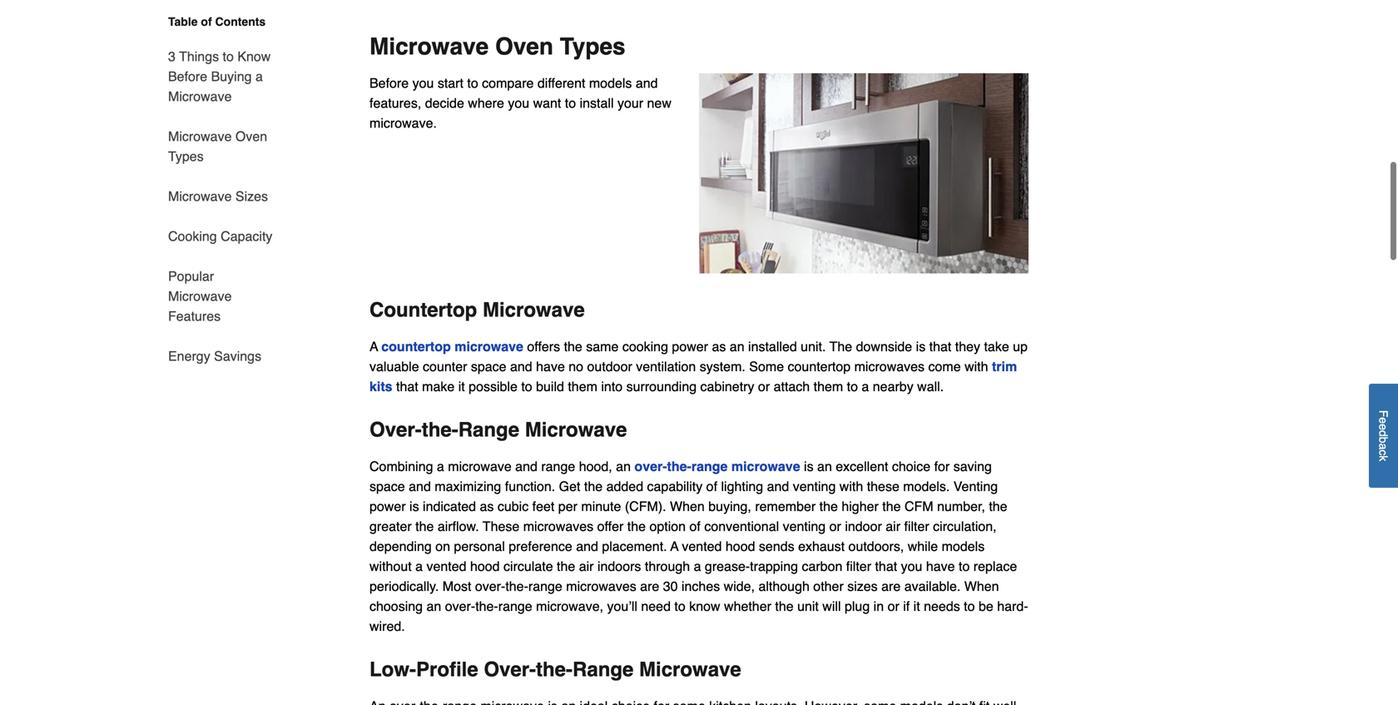Task type: vqa. For each thing, say whether or not it's contained in the screenshot.
2nd arrow right icon from right
no



Task type: describe. For each thing, give the bounding box(es) containing it.
0 horizontal spatial that
[[396, 379, 419, 394]]

the up depending
[[416, 519, 434, 534]]

0 vertical spatial microwave oven types
[[370, 33, 626, 60]]

the down hood,
[[584, 479, 603, 494]]

microwave sizes
[[168, 189, 268, 204]]

personal
[[454, 539, 505, 554]]

1 horizontal spatial when
[[965, 579, 1000, 594]]

and up the function. at the bottom left of page
[[515, 459, 538, 474]]

you'll
[[607, 599, 638, 614]]

2 horizontal spatial or
[[888, 599, 900, 614]]

other
[[814, 579, 844, 594]]

popular
[[168, 268, 214, 284]]

replace
[[974, 559, 1018, 574]]

c
[[1377, 450, 1391, 456]]

with inside is an excellent choice for saving space and maximizing function. get the added capability of lighting and venting with these models. venting power is indicated as cubic feet per minute (cfm). when buying, remember the higher the cfm number, the greater the airflow. these microwaves offer the option of conventional venting or indoor air filter circulation, depending on personal preference and placement. a vented hood sends exhaust outdoors, while models without a vented hood circulate the air indoors through a grease-trapping carbon filter that you have to replace periodically. most over-the-range microwaves are 30 inches wide, although other sizes are available. when choosing an over-the-range microwave, you'll need to know whether the unit will plug in or if it needs to be hard- wired.
[[840, 479, 864, 494]]

have inside is an excellent choice for saving space and maximizing function. get the added capability of lighting and venting with these models. venting power is indicated as cubic feet per minute (cfm). when buying, remember the higher the cfm number, the greater the airflow. these microwaves offer the option of conventional venting or indoor air filter circulation, depending on personal preference and placement. a vented hood sends exhaust outdoors, while models without a vented hood circulate the air indoors through a grease-trapping carbon filter that you have to replace periodically. most over-the-range microwaves are 30 inches wide, although other sizes are available. when choosing an over-the-range microwave, you'll need to know whether the unit will plug in or if it needs to be hard- wired.
[[927, 559, 955, 574]]

f
[[1377, 410, 1391, 417]]

1 vertical spatial microwaves
[[523, 519, 594, 534]]

into
[[601, 379, 623, 394]]

low-
[[370, 658, 416, 681]]

installed
[[748, 339, 797, 354]]

a inside 3 things to know before buying a microwave
[[256, 69, 263, 84]]

an down 'periodically.'
[[427, 599, 441, 614]]

most
[[443, 579, 472, 594]]

exhaust
[[798, 539, 845, 554]]

and inside before you start to compare different models and features, decide where you want to install your new microwave.
[[636, 75, 658, 91]]

0 vertical spatial venting
[[793, 479, 836, 494]]

2 e from the top
[[1377, 424, 1391, 430]]

a left nearby
[[862, 379, 869, 394]]

greater
[[370, 519, 412, 534]]

trim
[[992, 359, 1018, 374]]

the- up capability
[[667, 459, 692, 474]]

higher
[[842, 499, 879, 514]]

combining
[[370, 459, 433, 474]]

0 vertical spatial or
[[758, 379, 770, 394]]

as inside offers the same cooking power as an installed unit. the downside is that they take up valuable counter space and have no outdoor ventilation system. some countertop microwaves come with
[[712, 339, 726, 354]]

outdoors,
[[849, 539, 904, 554]]

a inside is an excellent choice for saving space and maximizing function. get the added capability of lighting and venting with these models. venting power is indicated as cubic feet per minute (cfm). when buying, remember the higher the cfm number, the greater the airflow. these microwaves offer the option of conventional venting or indoor air filter circulation, depending on personal preference and placement. a vented hood sends exhaust outdoors, while models without a vented hood circulate the air indoors through a grease-trapping carbon filter that you have to replace periodically. most over-the-range microwaves are 30 inches wide, although other sizes are available. when choosing an over-the-range microwave, you'll need to know whether the unit will plug in or if it needs to be hard- wired.
[[671, 539, 679, 554]]

need
[[641, 599, 671, 614]]

0 vertical spatial filter
[[905, 519, 930, 534]]

get
[[559, 479, 581, 494]]

offer
[[597, 519, 624, 534]]

conventional
[[705, 519, 779, 534]]

over-the-range microwave
[[370, 418, 627, 441]]

indicated
[[423, 499, 476, 514]]

1 are from the left
[[640, 579, 660, 594]]

k
[[1377, 456, 1391, 462]]

where
[[468, 95, 504, 111]]

with inside offers the same cooking power as an installed unit. the downside is that they take up valuable counter space and have no outdoor ventilation system. some countertop microwaves come with
[[965, 359, 989, 374]]

features,
[[370, 95, 421, 111]]

and inside offers the same cooking power as an installed unit. the downside is that they take up valuable counter space and have no outdoor ventilation system. some countertop microwaves come with
[[510, 359, 533, 374]]

the up placement.
[[628, 519, 646, 534]]

microwave inside microwave sizes link
[[168, 189, 232, 204]]

install
[[580, 95, 614, 111]]

surrounding
[[627, 379, 697, 394]]

an inside offers the same cooking power as an installed unit. the downside is that they take up valuable counter space and have no outdoor ventilation system. some countertop microwaves come with
[[730, 339, 745, 354]]

make
[[422, 379, 455, 394]]

unit
[[798, 599, 819, 614]]

things
[[179, 49, 219, 64]]

to left replace
[[959, 559, 970, 574]]

build
[[536, 379, 564, 394]]

0 vertical spatial types
[[560, 33, 626, 60]]

and down combining
[[409, 479, 431, 494]]

the down these
[[883, 499, 901, 514]]

in
[[874, 599, 884, 614]]

airflow.
[[438, 519, 479, 534]]

1 vertical spatial over-
[[475, 579, 506, 594]]

wired.
[[370, 619, 405, 634]]

circulation,
[[933, 519, 997, 534]]

kits
[[370, 379, 393, 394]]

decide
[[425, 95, 464, 111]]

2 vertical spatial over-
[[445, 599, 476, 614]]

0 horizontal spatial of
[[201, 15, 212, 28]]

oven inside table of contents element
[[236, 129, 267, 144]]

capability
[[647, 479, 703, 494]]

2 horizontal spatial of
[[707, 479, 718, 494]]

that make it possible to build them into surrounding cabinetry or attach them to a nearby wall.
[[393, 379, 944, 394]]

space inside offers the same cooking power as an installed unit. the downside is that they take up valuable counter space and have no outdoor ventilation system. some countertop microwaves come with
[[471, 359, 507, 374]]

2 them from the left
[[814, 379, 844, 394]]

microwave up offers
[[483, 298, 585, 321]]

the left higher
[[820, 499, 838, 514]]

contents
[[215, 15, 266, 28]]

the- down microwave,
[[536, 658, 573, 681]]

maximizing
[[435, 479, 501, 494]]

if
[[904, 599, 910, 614]]

through
[[645, 559, 690, 574]]

trim kits link
[[370, 359, 1018, 394]]

whether
[[724, 599, 772, 614]]

compare
[[482, 75, 534, 91]]

0 vertical spatial countertop
[[382, 339, 451, 354]]

without
[[370, 559, 412, 574]]

the
[[830, 339, 853, 354]]

offers the same cooking power as an installed unit. the downside is that they take up valuable counter space and have no outdoor ventilation system. some countertop microwaves come with
[[370, 339, 1028, 374]]

saving
[[954, 459, 992, 474]]

added
[[607, 479, 644, 494]]

2 are from the left
[[882, 579, 901, 594]]

1 vertical spatial venting
[[783, 519, 826, 534]]

the down venting
[[989, 499, 1008, 514]]

it inside is an excellent choice for saving space and maximizing function. get the added capability of lighting and venting with these models. venting power is indicated as cubic feet per minute (cfm). when buying, remember the higher the cfm number, the greater the airflow. these microwaves offer the option of conventional venting or indoor air filter circulation, depending on personal preference and placement. a vented hood sends exhaust outdoors, while models without a vented hood circulate the air indoors through a grease-trapping carbon filter that you have to replace periodically. most over-the-range microwaves are 30 inches wide, although other sizes are available. when choosing an over-the-range microwave, you'll need to know whether the unit will plug in or if it needs to be hard- wired.
[[914, 599, 921, 614]]

you inside is an excellent choice for saving space and maximizing function. get the added capability of lighting and venting with these models. venting power is indicated as cubic feet per minute (cfm). when buying, remember the higher the cfm number, the greater the airflow. these microwaves offer the option of conventional venting or indoor air filter circulation, depending on personal preference and placement. a vented hood sends exhaust outdoors, while models without a vented hood circulate the air indoors through a grease-trapping carbon filter that you have to replace periodically. most over-the-range microwaves are 30 inches wide, although other sizes are available. when choosing an over-the-range microwave, you'll need to know whether the unit will plug in or if it needs to be hard- wired.
[[901, 559, 923, 574]]

before inside 3 things to know before buying a microwave
[[168, 69, 207, 84]]

periodically.
[[370, 579, 439, 594]]

nearby
[[873, 379, 914, 394]]

take
[[984, 339, 1010, 354]]

space inside is an excellent choice for saving space and maximizing function. get the added capability of lighting and venting with these models. venting power is indicated as cubic feet per minute (cfm). when buying, remember the higher the cfm number, the greater the airflow. these microwaves offer the option of conventional venting or indoor air filter circulation, depending on personal preference and placement. a vented hood sends exhaust outdoors, while models without a vented hood circulate the air indoors through a grease-trapping carbon filter that you have to replace periodically. most over-the-range microwaves are 30 inches wide, although other sizes are available. when choosing an over-the-range microwave, you'll need to know whether the unit will plug in or if it needs to be hard- wired.
[[370, 479, 405, 494]]

system.
[[700, 359, 746, 374]]

3 things to know before buying a microwave link
[[168, 37, 273, 117]]

to left nearby
[[847, 379, 858, 394]]

microwaves inside offers the same cooking power as an installed unit. the downside is that they take up valuable counter space and have no outdoor ventilation system. some countertop microwaves come with
[[855, 359, 925, 374]]

1 vertical spatial you
[[508, 95, 530, 111]]

savings
[[214, 348, 261, 364]]

option
[[650, 519, 686, 534]]

to right start
[[467, 75, 478, 91]]

0 vertical spatial a
[[370, 339, 378, 354]]

3 things to know before buying a microwave
[[168, 49, 271, 104]]

trim kits
[[370, 359, 1018, 394]]

table
[[168, 15, 198, 28]]

before you start to compare different models and features, decide where you want to install your new microwave.
[[370, 75, 672, 131]]

sizes
[[236, 189, 268, 204]]

want
[[533, 95, 561, 111]]

microwave oven types link
[[168, 117, 273, 177]]

some
[[750, 359, 784, 374]]

a up maximizing
[[437, 459, 444, 474]]

ventilation
[[636, 359, 696, 374]]

an up 'added' at the left
[[616, 459, 631, 474]]

1 horizontal spatial over-
[[484, 658, 536, 681]]

on
[[436, 539, 450, 554]]

0 vertical spatial it
[[459, 379, 465, 394]]

valuable
[[370, 359, 419, 374]]

the- down the circulate
[[506, 579, 529, 594]]

0 vertical spatial you
[[413, 75, 434, 91]]



Task type: locate. For each thing, give the bounding box(es) containing it.
them right attach
[[814, 379, 844, 394]]

they
[[956, 339, 981, 354]]

0 horizontal spatial air
[[579, 559, 594, 574]]

1 horizontal spatial with
[[965, 359, 989, 374]]

microwave up lighting on the bottom right of the page
[[732, 459, 801, 474]]

over- right profile
[[484, 658, 536, 681]]

0 horizontal spatial vented
[[427, 559, 467, 574]]

before up the features,
[[370, 75, 409, 91]]

models
[[589, 75, 632, 91], [942, 539, 985, 554]]

them down no
[[568, 379, 598, 394]]

available.
[[905, 579, 961, 594]]

filter up sizes
[[847, 559, 872, 574]]

2 horizontal spatial is
[[916, 339, 926, 354]]

offers
[[527, 339, 560, 354]]

0 horizontal spatial power
[[370, 499, 406, 514]]

or up the exhaust
[[830, 519, 842, 534]]

a
[[370, 339, 378, 354], [671, 539, 679, 554]]

microwave up start
[[370, 33, 489, 60]]

0 vertical spatial over-
[[370, 418, 422, 441]]

microwave for a
[[448, 459, 512, 474]]

or
[[758, 379, 770, 394], [830, 519, 842, 534], [888, 599, 900, 614]]

grease-
[[705, 559, 750, 574]]

over- down most
[[445, 599, 476, 614]]

1 horizontal spatial of
[[690, 519, 701, 534]]

power up trim kits
[[672, 339, 709, 354]]

of down over-the-range microwave link
[[707, 479, 718, 494]]

0 horizontal spatial microwave oven types
[[168, 129, 267, 164]]

air up outdoors,
[[886, 519, 901, 534]]

a down option
[[671, 539, 679, 554]]

(cfm).
[[625, 499, 667, 514]]

microwave oven types inside table of contents element
[[168, 129, 267, 164]]

will
[[823, 599, 841, 614]]

0 horizontal spatial filter
[[847, 559, 872, 574]]

1 horizontal spatial range
[[573, 658, 634, 681]]

cubic
[[498, 499, 529, 514]]

a inside button
[[1377, 443, 1391, 450]]

venting up remember
[[793, 479, 836, 494]]

are
[[640, 579, 660, 594], [882, 579, 901, 594]]

feet
[[533, 499, 555, 514]]

0 vertical spatial range
[[458, 418, 520, 441]]

as inside is an excellent choice for saving space and maximizing function. get the added capability of lighting and venting with these models. venting power is indicated as cubic feet per minute (cfm). when buying, remember the higher the cfm number, the greater the airflow. these microwaves offer the option of conventional venting or indoor air filter circulation, depending on personal preference and placement. a vented hood sends exhaust outdoors, while models without a vented hood circulate the air indoors through a grease-trapping carbon filter that you have to replace periodically. most over-the-range microwaves are 30 inches wide, although other sizes are available. when choosing an over-the-range microwave, you'll need to know whether the unit will plug in or if it needs to be hard- wired.
[[480, 499, 494, 514]]

the down preference
[[557, 559, 576, 574]]

as up system. at the bottom of the page
[[712, 339, 726, 354]]

0 vertical spatial that
[[930, 339, 952, 354]]

hood down conventional
[[726, 539, 756, 554]]

1 horizontal spatial vented
[[682, 539, 722, 554]]

1 vertical spatial filter
[[847, 559, 872, 574]]

0 vertical spatial power
[[672, 339, 709, 354]]

counter
[[423, 359, 467, 374]]

models inside before you start to compare different models and features, decide where you want to install your new microwave.
[[589, 75, 632, 91]]

table of contents
[[168, 15, 266, 28]]

to left build
[[521, 379, 533, 394]]

know
[[690, 599, 721, 614]]

trapping
[[750, 559, 798, 574]]

space up possible
[[471, 359, 507, 374]]

per
[[558, 499, 578, 514]]

energy savings
[[168, 348, 261, 364]]

and up remember
[[767, 479, 790, 494]]

before
[[168, 69, 207, 84], [370, 75, 409, 91]]

remember
[[755, 499, 816, 514]]

microwave up combining a microwave and range hood, an over-the-range microwave
[[525, 418, 627, 441]]

air left indoors
[[579, 559, 594, 574]]

1 horizontal spatial hood
[[726, 539, 756, 554]]

that down valuable
[[396, 379, 419, 394]]

1 vertical spatial types
[[168, 149, 204, 164]]

2 vertical spatial you
[[901, 559, 923, 574]]

microwaves down indoors
[[566, 579, 637, 594]]

you left start
[[413, 75, 434, 91]]

microwave inside 3 things to know before buying a microwave
[[168, 89, 232, 104]]

cfm
[[905, 499, 934, 514]]

have inside offers the same cooking power as an installed unit. the downside is that they take up valuable counter space and have no outdoor ventilation system. some countertop microwaves come with
[[536, 359, 565, 374]]

number,
[[938, 499, 986, 514]]

countertop inside offers the same cooking power as an installed unit. the downside is that they take up valuable counter space and have no outdoor ventilation system. some countertop microwaves come with
[[788, 359, 851, 374]]

space
[[471, 359, 507, 374], [370, 479, 405, 494]]

1 vertical spatial a
[[671, 539, 679, 554]]

you
[[413, 75, 434, 91], [508, 95, 530, 111], [901, 559, 923, 574]]

same
[[586, 339, 619, 354]]

venting
[[793, 479, 836, 494], [783, 519, 826, 534]]

or down some
[[758, 379, 770, 394]]

popular microwave features
[[168, 268, 232, 324]]

1 vertical spatial oven
[[236, 129, 267, 144]]

microwave oven types up compare
[[370, 33, 626, 60]]

the- down personal
[[476, 599, 498, 614]]

1 them from the left
[[568, 379, 598, 394]]

is up greater
[[410, 499, 419, 514]]

microwaves down the per
[[523, 519, 594, 534]]

models down circulation,
[[942, 539, 985, 554]]

e up b
[[1377, 424, 1391, 430]]

0 horizontal spatial have
[[536, 359, 565, 374]]

microwave up maximizing
[[448, 459, 512, 474]]

an up system. at the bottom of the page
[[730, 339, 745, 354]]

1 vertical spatial hood
[[470, 559, 500, 574]]

combining a microwave and range hood, an over-the-range microwave
[[370, 459, 801, 474]]

that inside is an excellent choice for saving space and maximizing function. get the added capability of lighting and venting with these models. venting power is indicated as cubic feet per minute (cfm). when buying, remember the higher the cfm number, the greater the airflow. these microwaves offer the option of conventional venting or indoor air filter circulation, depending on personal preference and placement. a vented hood sends exhaust outdoors, while models without a vented hood circulate the air indoors through a grease-trapping carbon filter that you have to replace periodically. most over-the-range microwaves are 30 inches wide, although other sizes are available. when choosing an over-the-range microwave, you'll need to know whether the unit will plug in or if it needs to be hard- wired.
[[875, 559, 898, 574]]

power inside offers the same cooking power as an installed unit. the downside is that they take up valuable counter space and have no outdoor ventilation system. some countertop microwaves come with
[[672, 339, 709, 354]]

0 vertical spatial models
[[589, 75, 632, 91]]

profile
[[416, 658, 478, 681]]

1 vertical spatial of
[[707, 479, 718, 494]]

oven up compare
[[495, 33, 554, 60]]

range down the you'll
[[573, 658, 634, 681]]

the down although at the bottom of the page
[[775, 599, 794, 614]]

unit.
[[801, 339, 826, 354]]

no
[[569, 359, 584, 374]]

range
[[541, 459, 575, 474], [692, 459, 728, 474], [529, 579, 563, 594], [498, 599, 533, 614]]

know
[[238, 49, 271, 64]]

is
[[916, 339, 926, 354], [804, 459, 814, 474], [410, 499, 419, 514]]

microwave down buying
[[168, 89, 232, 104]]

as
[[712, 339, 726, 354], [480, 499, 494, 514]]

0 horizontal spatial a
[[370, 339, 378, 354]]

vented
[[682, 539, 722, 554], [427, 559, 467, 574]]

new
[[647, 95, 672, 111]]

oven
[[495, 33, 554, 60], [236, 129, 267, 144]]

1 vertical spatial countertop
[[788, 359, 851, 374]]

1 vertical spatial is
[[804, 459, 814, 474]]

2 vertical spatial microwaves
[[566, 579, 637, 594]]

before inside before you start to compare different models and features, decide where you want to install your new microwave.
[[370, 75, 409, 91]]

0 horizontal spatial before
[[168, 69, 207, 84]]

0 horizontal spatial is
[[410, 499, 419, 514]]

is an excellent choice for saving space and maximizing function. get the added capability of lighting and venting with these models. venting power is indicated as cubic feet per minute (cfm). when buying, remember the higher the cfm number, the greater the airflow. these microwaves offer the option of conventional venting or indoor air filter circulation, depending on personal preference and placement. a vented hood sends exhaust outdoors, while models without a vented hood circulate the air indoors through a grease-trapping carbon filter that you have to replace periodically. most over-the-range microwaves are 30 inches wide, although other sizes are available. when choosing an over-the-range microwave, you'll need to know whether the unit will plug in or if it needs to be hard- wired.
[[370, 459, 1029, 634]]

preference
[[509, 539, 573, 554]]

1 horizontal spatial before
[[370, 75, 409, 91]]

0 vertical spatial with
[[965, 359, 989, 374]]

air
[[886, 519, 901, 534], [579, 559, 594, 574]]

the- down "make"
[[422, 418, 458, 441]]

vented down on
[[427, 559, 467, 574]]

microwave up features
[[168, 288, 232, 304]]

1 vertical spatial power
[[370, 499, 406, 514]]

it
[[459, 379, 465, 394], [914, 599, 921, 614]]

microwave for countertop
[[455, 339, 524, 354]]

microwave down know
[[639, 658, 742, 681]]

1 vertical spatial as
[[480, 499, 494, 514]]

0 horizontal spatial oven
[[236, 129, 267, 144]]

microwave oven types up microwave sizes
[[168, 129, 267, 164]]

microwave up microwave sizes
[[168, 129, 232, 144]]

1 horizontal spatial power
[[672, 339, 709, 354]]

countertop down unit.
[[788, 359, 851, 374]]

that inside offers the same cooking power as an installed unit. the downside is that they take up valuable counter space and have no outdoor ventilation system. some countertop microwaves come with
[[930, 339, 952, 354]]

when down capability
[[670, 499, 705, 514]]

0 vertical spatial over-
[[635, 459, 667, 474]]

a up k at the right of the page
[[1377, 443, 1391, 450]]

1 vertical spatial space
[[370, 479, 405, 494]]

are up in
[[882, 579, 901, 594]]

and down offer
[[576, 539, 599, 554]]

1 vertical spatial vented
[[427, 559, 467, 574]]

1 vertical spatial air
[[579, 559, 594, 574]]

of right table
[[201, 15, 212, 28]]

1 horizontal spatial you
[[508, 95, 530, 111]]

models.
[[904, 479, 950, 494]]

a up inches
[[694, 559, 701, 574]]

a down know
[[256, 69, 263, 84]]

come
[[929, 359, 961, 374]]

you down while
[[901, 559, 923, 574]]

is right downside on the right
[[916, 339, 926, 354]]

to down "30"
[[675, 599, 686, 614]]

0 vertical spatial vented
[[682, 539, 722, 554]]

d
[[1377, 430, 1391, 437]]

1 horizontal spatial a
[[671, 539, 679, 554]]

0 vertical spatial have
[[536, 359, 565, 374]]

1 vertical spatial it
[[914, 599, 921, 614]]

to left the be
[[964, 599, 975, 614]]

a low-profile microwave under a cabinet. image
[[699, 73, 1029, 274]]

1 horizontal spatial them
[[814, 379, 844, 394]]

range down possible
[[458, 418, 520, 441]]

2 vertical spatial of
[[690, 519, 701, 534]]

space down combining
[[370, 479, 405, 494]]

microwave,
[[536, 599, 604, 614]]

0 horizontal spatial space
[[370, 479, 405, 494]]

cooking capacity link
[[168, 216, 273, 256]]

a countertop microwave
[[370, 339, 524, 354]]

and up new
[[636, 75, 658, 91]]

and
[[636, 75, 658, 91], [510, 359, 533, 374], [515, 459, 538, 474], [409, 479, 431, 494], [767, 479, 790, 494], [576, 539, 599, 554]]

is inside offers the same cooking power as an installed unit. the downside is that they take up valuable counter space and have no outdoor ventilation system. some countertop microwaves come with
[[916, 339, 926, 354]]

with
[[965, 359, 989, 374], [840, 479, 864, 494]]

you down compare
[[508, 95, 530, 111]]

a
[[256, 69, 263, 84], [862, 379, 869, 394], [1377, 443, 1391, 450], [437, 459, 444, 474], [416, 559, 423, 574], [694, 559, 701, 574]]

depending
[[370, 539, 432, 554]]

and down offers
[[510, 359, 533, 374]]

2 horizontal spatial you
[[901, 559, 923, 574]]

1 vertical spatial models
[[942, 539, 985, 554]]

1 vertical spatial that
[[396, 379, 419, 394]]

different
[[538, 75, 586, 91]]

microwave inside 'microwave oven types' link
[[168, 129, 232, 144]]

1 horizontal spatial air
[[886, 519, 901, 534]]

as up these in the left of the page
[[480, 499, 494, 514]]

types up microwave sizes
[[168, 149, 204, 164]]

0 horizontal spatial you
[[413, 75, 434, 91]]

microwaves up nearby
[[855, 359, 925, 374]]

power inside is an excellent choice for saving space and maximizing function. get the added capability of lighting and venting with these models. venting power is indicated as cubic feet per minute (cfm). when buying, remember the higher the cfm number, the greater the airflow. these microwaves offer the option of conventional venting or indoor air filter circulation, depending on personal preference and placement. a vented hood sends exhaust outdoors, while models without a vented hood circulate the air indoors through a grease-trapping carbon filter that you have to replace periodically. most over-the-range microwaves are 30 inches wide, although other sizes are available. when choosing an over-the-range microwave, you'll need to know whether the unit will plug in or if it needs to be hard- wired.
[[370, 499, 406, 514]]

a up 'periodically.'
[[416, 559, 423, 574]]

microwave
[[370, 33, 489, 60], [168, 89, 232, 104], [168, 129, 232, 144], [168, 189, 232, 204], [168, 288, 232, 304], [483, 298, 585, 321], [525, 418, 627, 441], [639, 658, 742, 681]]

models inside is an excellent choice for saving space and maximizing function. get the added capability of lighting and venting with these models. venting power is indicated as cubic feet per minute (cfm). when buying, remember the higher the cfm number, the greater the airflow. these microwaves offer the option of conventional venting or indoor air filter circulation, depending on personal preference and placement. a vented hood sends exhaust outdoors, while models without a vented hood circulate the air indoors through a grease-trapping carbon filter that you have to replace periodically. most over-the-range microwaves are 30 inches wide, although other sizes are available. when choosing an over-the-range microwave, you'll need to know whether the unit will plug in or if it needs to be hard- wired.
[[942, 539, 985, 554]]

0 vertical spatial air
[[886, 519, 901, 534]]

choice
[[892, 459, 931, 474]]

buying
[[211, 69, 252, 84]]

start
[[438, 75, 464, 91]]

30
[[663, 579, 678, 594]]

0 horizontal spatial models
[[589, 75, 632, 91]]

microwave up cooking
[[168, 189, 232, 204]]

venting up the exhaust
[[783, 519, 826, 534]]

over- right most
[[475, 579, 506, 594]]

2 vertical spatial that
[[875, 559, 898, 574]]

types inside 'microwave oven types'
[[168, 149, 204, 164]]

1 horizontal spatial that
[[875, 559, 898, 574]]

have up available.
[[927, 559, 955, 574]]

0 horizontal spatial them
[[568, 379, 598, 394]]

0 horizontal spatial as
[[480, 499, 494, 514]]

1 horizontal spatial it
[[914, 599, 921, 614]]

sends
[[759, 539, 795, 554]]

0 horizontal spatial range
[[458, 418, 520, 441]]

a up valuable
[[370, 339, 378, 354]]

that up come
[[930, 339, 952, 354]]

needs
[[924, 599, 961, 614]]

over- up combining
[[370, 418, 422, 441]]

1 horizontal spatial have
[[927, 559, 955, 574]]

1 vertical spatial over-
[[484, 658, 536, 681]]

models up install on the top left
[[589, 75, 632, 91]]

1 horizontal spatial microwave oven types
[[370, 33, 626, 60]]

before down things
[[168, 69, 207, 84]]

0 vertical spatial of
[[201, 15, 212, 28]]

1 e from the top
[[1377, 417, 1391, 424]]

choosing
[[370, 599, 423, 614]]

1 vertical spatial have
[[927, 559, 955, 574]]

types up the different
[[560, 33, 626, 60]]

over- up capability
[[635, 459, 667, 474]]

up
[[1013, 339, 1028, 354]]

downside
[[856, 339, 913, 354]]

1 vertical spatial range
[[573, 658, 634, 681]]

are left "30"
[[640, 579, 660, 594]]

power up greater
[[370, 499, 406, 514]]

countertop microwave
[[370, 298, 585, 321]]

2 vertical spatial is
[[410, 499, 419, 514]]

microwave oven types
[[370, 33, 626, 60], [168, 129, 267, 164]]

features
[[168, 308, 221, 324]]

that down outdoors,
[[875, 559, 898, 574]]

attach
[[774, 379, 810, 394]]

2 vertical spatial or
[[888, 599, 900, 614]]

power
[[672, 339, 709, 354], [370, 499, 406, 514]]

1 horizontal spatial or
[[830, 519, 842, 534]]

have up build
[[536, 359, 565, 374]]

2 horizontal spatial that
[[930, 339, 952, 354]]

0 vertical spatial space
[[471, 359, 507, 374]]

for
[[935, 459, 950, 474]]

hood down personal
[[470, 559, 500, 574]]

microwave inside "popular microwave features" link
[[168, 288, 232, 304]]

energy savings link
[[168, 336, 261, 366]]

to down the different
[[565, 95, 576, 111]]

table of contents element
[[148, 13, 273, 366]]

1 vertical spatial microwave oven types
[[168, 129, 267, 164]]

0 vertical spatial as
[[712, 339, 726, 354]]

microwave sizes link
[[168, 177, 268, 216]]

microwave.
[[370, 115, 437, 131]]

cooking
[[168, 229, 217, 244]]

the inside offers the same cooking power as an installed unit. the downside is that they take up valuable counter space and have no outdoor ventilation system. some countertop microwaves come with
[[564, 339, 583, 354]]

0 vertical spatial hood
[[726, 539, 756, 554]]

1 vertical spatial or
[[830, 519, 842, 534]]

an left excellent
[[818, 459, 832, 474]]

0 vertical spatial when
[[670, 499, 705, 514]]

to inside 3 things to know before buying a microwave
[[223, 49, 234, 64]]

1 horizontal spatial filter
[[905, 519, 930, 534]]

0 vertical spatial oven
[[495, 33, 554, 60]]

1 horizontal spatial is
[[804, 459, 814, 474]]

when up the be
[[965, 579, 1000, 594]]

wall.
[[918, 379, 944, 394]]

with down they
[[965, 359, 989, 374]]

0 horizontal spatial when
[[670, 499, 705, 514]]

microwave down countertop microwave
[[455, 339, 524, 354]]

1 horizontal spatial types
[[560, 33, 626, 60]]

over-
[[635, 459, 667, 474], [475, 579, 506, 594], [445, 599, 476, 614]]

capacity
[[221, 229, 273, 244]]

the up no
[[564, 339, 583, 354]]

with up higher
[[840, 479, 864, 494]]

hood
[[726, 539, 756, 554], [470, 559, 500, 574]]

0 vertical spatial is
[[916, 339, 926, 354]]

1 horizontal spatial space
[[471, 359, 507, 374]]



